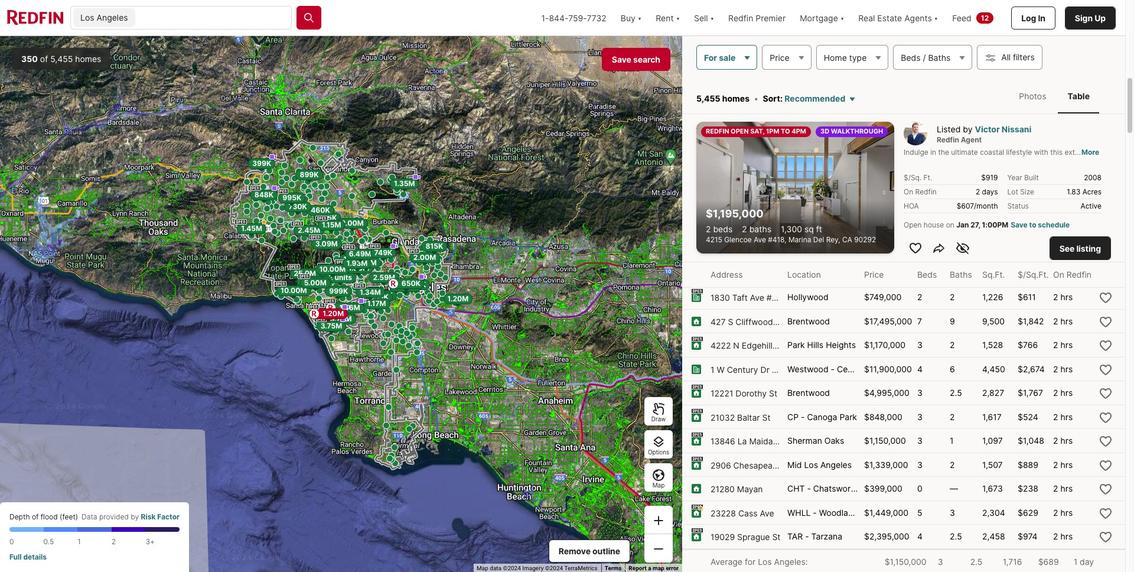 Task type: vqa. For each thing, say whether or not it's contained in the screenshot.


Task type: locate. For each thing, give the bounding box(es) containing it.
2 ©2024 from the left
[[545, 565, 563, 572]]

n for 743
[[728, 221, 734, 231]]

ave right the taft
[[750, 293, 765, 303]]

5 down 'agent photo'
[[918, 149, 923, 159]]

west hollywood vicinity
[[788, 220, 882, 230]]

1 horizontal spatial blvd
[[811, 245, 828, 255]]

real estate agents ▾
[[859, 13, 939, 23]]

s right 1155
[[731, 53, 736, 63]]

3 ▾ from the left
[[711, 13, 715, 23]]

0 vertical spatial 650k
[[401, 279, 421, 288]]

2 right $629
[[1054, 508, 1059, 518]]

w
[[717, 365, 725, 375]]

1 vertical spatial 0
[[9, 537, 14, 546]]

844-
[[549, 13, 569, 23]]

1 hr for $370
[[1054, 220, 1068, 230]]

▾ for buy ▾
[[638, 13, 642, 23]]

3 5 from the top
[[918, 508, 923, 518]]

11 2 hrs from the top
[[1054, 532, 1074, 542]]

12
[[982, 13, 990, 22]]

1 vertical spatial 1.20m
[[447, 294, 469, 303]]

699 - not defined $938,888
[[788, 125, 903, 135]]

7 2 hrs from the top
[[1054, 436, 1074, 446]]

hollywood up rey, on the top right
[[810, 220, 851, 230]]

0 vertical spatial price button
[[763, 45, 812, 70]]

ave up 'cht'
[[785, 460, 799, 470]]

2 days
[[976, 187, 999, 196]]

hrs for $2,674
[[1061, 364, 1074, 374]]

defined down 3d walkthrough
[[828, 149, 859, 159]]

westwood for 1 w century dr unit 35a
[[788, 364, 829, 374]]

whll - woodland hills
[[788, 508, 877, 518]]

hollywood down location 'button'
[[788, 292, 829, 302]]

5 hrs from the top
[[1061, 388, 1074, 398]]

2 hrs for $611
[[1054, 292, 1074, 302]]

1 hr for $772
[[1054, 149, 1068, 159]]

848k
[[254, 190, 273, 199]]

1 westwood - century city from the top
[[788, 5, 887, 15]]

2 1 hr from the top
[[1054, 29, 1068, 39]]

0 vertical spatial westwood
[[788, 5, 829, 15]]

tar - tarzana
[[788, 532, 843, 542]]

agent photo image
[[904, 122, 928, 145]]

2 hrs for $974
[[1054, 532, 1074, 542]]

2.45m up 3.09m
[[298, 226, 320, 234]]

▾ right sell
[[711, 13, 715, 23]]

939k
[[370, 293, 389, 301]]

6 hrs from the top
[[1061, 412, 1074, 422]]

2 5 from the top
[[918, 196, 923, 206]]

0 vertical spatial map
[[653, 482, 665, 489]]

5 down on redfin
[[918, 196, 923, 206]]

baths inside button
[[929, 52, 951, 62]]

1,097
[[983, 436, 1003, 446]]

nissani
[[1002, 124, 1032, 134]]

alfred
[[737, 221, 760, 231]]

hills inside the 4222 n edgehill dr park hills heights
[[808, 340, 824, 350]]

units inside 2 units 999k
[[400, 281, 417, 290]]

1 vertical spatial 650k
[[374, 291, 393, 300]]

price down #1215 at the right of the page
[[770, 52, 790, 62]]

1 hr left table
[[1054, 101, 1068, 111]]

1 vertical spatial 999k
[[329, 286, 348, 295]]

9,500
[[983, 316, 1006, 326]]

0 vertical spatial 699
[[788, 125, 803, 135]]

save inside button
[[612, 54, 632, 64]]

mid
[[788, 460, 802, 470]]

1 horizontal spatial 5,455
[[697, 94, 721, 104]]

n down glencoe in the right top of the page
[[733, 245, 739, 255]]

1-844-759-7732
[[542, 13, 607, 23]]

4 ▾ from the left
[[841, 13, 845, 23]]

2 left 645k
[[394, 281, 398, 290]]

hrs for $629
[[1061, 508, 1074, 518]]

0 horizontal spatial 5,455
[[50, 54, 73, 64]]

badge image
[[697, 146, 703, 152], [697, 505, 703, 511]]

dr right zayanta
[[767, 197, 776, 207]]

2 inside 2 units 1.55m
[[328, 273, 333, 282]]

999k inside 2 units 999k
[[329, 286, 348, 295]]

2 hr from the top
[[1060, 29, 1068, 39]]

1 horizontal spatial 2.00m
[[413, 253, 436, 262]]

3.5 down agent
[[950, 149, 963, 159]]

1 vertical spatial 899k
[[319, 307, 338, 316]]

▾ for mortgage ▾
[[841, 13, 845, 23]]

1 vertical spatial heights
[[826, 340, 857, 350]]

1800 n crescent heights blvd
[[711, 245, 828, 255]]

hrs for $1,048
[[1061, 436, 1074, 446]]

heights down 4215 glencoe ave #418, marina del rey, ca 90292
[[779, 245, 809, 255]]

2 vertical spatial hollywood
[[788, 292, 829, 302]]

0 horizontal spatial angeles
[[97, 13, 128, 23]]

buy
[[621, 13, 636, 23]]

999k down the 1.29m
[[342, 264, 361, 273]]

—
[[983, 5, 991, 15], [1018, 5, 1027, 15], [950, 484, 959, 494]]

1 defined from the top
[[828, 125, 859, 135]]

4 2 hrs from the top
[[1054, 364, 1074, 374]]

1 vertical spatial s
[[731, 53, 736, 63]]

0 vertical spatial westwood - century city
[[788, 5, 887, 15]]

unit
[[772, 365, 788, 375]]

1 vertical spatial badge image
[[697, 505, 703, 511]]

4 1 hr from the top
[[1054, 149, 1068, 159]]

1 horizontal spatial on
[[1054, 270, 1065, 280]]

899k up 3.75m
[[319, 307, 338, 316]]

1,110
[[983, 29, 1001, 39]]

849k
[[398, 279, 417, 288], [397, 281, 416, 290]]

report a map error link
[[629, 565, 679, 572]]

hr for $806
[[1060, 29, 1068, 39]]

baths
[[929, 52, 951, 62], [950, 270, 973, 280]]

1 horizontal spatial units
[[400, 281, 417, 290]]

4 right $2,395,000
[[918, 532, 923, 542]]

2 vertical spatial s
[[728, 317, 734, 327]]

1 horizontal spatial 10.00m
[[319, 265, 346, 274]]

2 hrs right the $2,674
[[1054, 364, 1074, 374]]

0 vertical spatial 5,455
[[50, 54, 73, 64]]

3975 abella st
[[711, 173, 768, 183]]

10.00m up 1.55m
[[319, 265, 346, 274]]

l.a.
[[832, 29, 847, 39], [857, 53, 871, 63]]

1800 n crescent heights blvd link
[[711, 245, 828, 255]]

1 vertical spatial 5
[[918, 196, 923, 206]]

ave up the 4222 n edgehill dr park hills heights
[[776, 317, 790, 327]]

sell ▾
[[695, 13, 715, 23]]

1 hr from the top
[[1060, 5, 1068, 15]]

3 hr from the top
[[1060, 101, 1068, 111]]

cp
[[788, 412, 799, 422]]

2.5 left 2,458
[[950, 532, 963, 542]]

report
[[629, 565, 647, 572]]

1 horizontal spatial 2.45m
[[324, 268, 346, 276]]

0 vertical spatial 1.20m
[[324, 267, 345, 276]]

0 vertical spatial defined
[[828, 125, 859, 135]]

2 right the $2,674
[[1054, 364, 1059, 374]]

$895,000
[[865, 29, 903, 39]]

21032 baltar st
[[711, 412, 771, 423]]

6 1 hr from the top
[[1054, 220, 1068, 230]]

7 hrs from the top
[[1061, 436, 1074, 446]]

2 hrs right the $1,048
[[1054, 436, 1074, 446]]

ave for chesapeake
[[785, 460, 799, 470]]

hr for —
[[1060, 5, 1068, 15]]

8 2 hrs from the top
[[1054, 460, 1074, 470]]

defined for $938,888
[[828, 125, 859, 135]]

1 ©2024 from the left
[[503, 565, 521, 572]]

rent
[[656, 13, 674, 23]]

2 hrs for $2,674
[[1054, 364, 1074, 374]]

map for map data ©2024 imagery ©2024 terrametrics
[[477, 565, 489, 572]]

699 right 1pm
[[788, 125, 803, 135]]

hrs for $889
[[1061, 460, 1074, 470]]

1 up schedule
[[1054, 196, 1058, 206]]

westwood down the 4222 n edgehill dr park hills heights
[[788, 364, 829, 374]]

▾ right rent
[[677, 13, 680, 23]]

2906
[[711, 460, 732, 470]]

hrs for $766
[[1061, 340, 1074, 350]]

5 2 hrs from the top
[[1054, 388, 1074, 398]]

0 horizontal spatial 2.45m
[[298, 226, 320, 234]]

park right "canoga"
[[840, 412, 858, 422]]

0 horizontal spatial west
[[788, 220, 808, 230]]

sq
[[805, 224, 814, 234]]

8 1 hr from the top
[[1054, 268, 1068, 278]]

0 vertical spatial park
[[788, 340, 805, 350]]

$938,888
[[865, 125, 903, 135]]

price inside button
[[770, 52, 790, 62]]

victor nissani link
[[976, 124, 1032, 134]]

1 vertical spatial map
[[477, 565, 489, 572]]

1 vertical spatial west
[[906, 244, 926, 254]]

6 hr from the top
[[1060, 220, 1068, 230]]

sell ▾ button
[[695, 0, 715, 35]]

12221
[[711, 389, 734, 399]]

map region
[[0, 4, 768, 572]]

2 down the beds button
[[918, 292, 923, 302]]

1 vertical spatial l.a.
[[857, 53, 871, 63]]

not for 699 - not defined $938,888
[[812, 125, 826, 135]]

log in
[[1022, 13, 1046, 23]]

— left 1,673 in the right bottom of the page
[[950, 484, 959, 494]]

1 vertical spatial brentwood
[[788, 388, 831, 398]]

ave inside "link"
[[765, 53, 779, 63]]

listing
[[1077, 243, 1102, 253]]

2 city from the top
[[871, 364, 887, 374]]

2 hrs for $629
[[1054, 508, 1074, 518]]

brentwood down '35a' at the right of page
[[788, 388, 831, 398]]

by left the risk
[[131, 512, 139, 521]]

3 for 1,507
[[918, 460, 923, 470]]

0 vertical spatial on
[[904, 187, 914, 196]]

1 horizontal spatial of
[[40, 54, 48, 64]]

1 hr left more link
[[1054, 149, 1068, 159]]

0 vertical spatial angeles
[[97, 13, 128, 23]]

badge image left 23228
[[697, 505, 703, 511]]

ft.
[[924, 173, 933, 182]]

1 vertical spatial los
[[805, 460, 819, 470]]

2 vertical spatial n
[[734, 341, 740, 351]]

heights
[[779, 245, 809, 255], [826, 340, 857, 350]]

beds left /
[[902, 52, 921, 62]]

11 hrs from the top
[[1061, 532, 1074, 542]]

defined up 699 - not defined $2,000,000
[[828, 125, 859, 135]]

5 1 hr from the top
[[1054, 196, 1068, 206]]

google image
[[3, 557, 42, 572]]

price up $749,000
[[865, 270, 885, 280]]

1 vertical spatial n
[[733, 245, 739, 255]]

agents
[[905, 13, 933, 23]]

10.00m down 17.5m
[[281, 286, 307, 295]]

ave for taft
[[750, 293, 765, 303]]

beds inside button
[[902, 52, 921, 62]]

0 vertical spatial blvd
[[763, 125, 780, 135]]

1 not from the top
[[812, 125, 826, 135]]

10434 wyton dr
[[711, 6, 775, 16]]

0 horizontal spatial 0
[[9, 537, 14, 546]]

2 hrs for $524
[[1054, 412, 1074, 422]]

0 vertical spatial baths
[[929, 52, 951, 62]]

1 vertical spatial blvd
[[811, 245, 828, 255]]

3.09m
[[315, 239, 338, 248]]

19029
[[711, 532, 735, 542]]

35a
[[791, 365, 807, 375]]

▾ right "agents"
[[935, 13, 939, 23]]

1 vertical spatial park
[[840, 412, 858, 422]]

2906 chesapeake ave link
[[711, 460, 799, 471]]

not right 4pm
[[812, 125, 826, 135]]

$749,000
[[865, 292, 902, 302]]

2 ▾ from the left
[[677, 13, 680, 23]]

los right 'for'
[[758, 557, 772, 567]]

built
[[1025, 173, 1040, 182]]

3 1 hr from the top
[[1054, 101, 1068, 111]]

s for 1155
[[731, 53, 736, 63]]

0 horizontal spatial units
[[335, 273, 352, 282]]

0 horizontal spatial blvd
[[763, 125, 780, 135]]

2.5 for 2,827
[[950, 388, 963, 398]]

1 vertical spatial $790
[[1018, 196, 1039, 206]]

1 vertical spatial of
[[32, 512, 39, 521]]

north
[[815, 101, 838, 111]]

0 right $399,000
[[918, 484, 923, 494]]

1 ▾ from the left
[[638, 13, 642, 23]]

1 horizontal spatial map
[[653, 482, 665, 489]]

0 horizontal spatial by
[[131, 512, 139, 521]]

1 vertical spatial save
[[1012, 220, 1028, 229]]

2 hrs right $238
[[1054, 484, 1074, 494]]

1 vertical spatial 4
[[918, 532, 923, 542]]

$790 up "$772"
[[1018, 125, 1039, 135]]

city for $9,995,000
[[871, 5, 887, 15]]

units
[[335, 273, 352, 282], [400, 281, 417, 290]]

$3,085,000
[[865, 268, 910, 278]]

2 $790 from the top
[[1018, 196, 1039, 206]]

1.83
[[1068, 187, 1081, 196]]

3 for 1,617
[[918, 412, 923, 422]]

0 vertical spatial downtown
[[788, 29, 830, 39]]

▾ right mortgage
[[841, 13, 845, 23]]

2 hrs for $1,842
[[1054, 316, 1074, 326]]

ave inside 1830 taft ave #308 hollywood
[[750, 293, 765, 303]]

type
[[850, 52, 867, 62]]

2 westwood - century city from the top
[[788, 364, 887, 374]]

1 horizontal spatial save
[[1012, 220, 1028, 229]]

0
[[918, 484, 923, 494], [9, 537, 14, 546]]

hr for $711
[[1060, 101, 1068, 111]]

hrs for $524
[[1061, 412, 1074, 422]]

hrs right $524
[[1061, 412, 1074, 422]]

0 horizontal spatial 10.00m
[[281, 286, 307, 295]]

1 5 from the top
[[918, 149, 923, 159]]

2 westwood from the top
[[788, 364, 829, 374]]

beds left baths button
[[918, 270, 938, 280]]

2 vertical spatial 2.5
[[971, 557, 983, 567]]

0 vertical spatial homes
[[75, 54, 101, 64]]

12221 dorothy st link
[[711, 389, 782, 399]]

ave for valjean
[[766, 101, 780, 111]]

1 westwood from the top
[[788, 5, 829, 15]]

7 hr from the top
[[1060, 244, 1068, 254]]

home
[[824, 52, 848, 62]]

5 for $3,750,000
[[918, 196, 923, 206]]

0 horizontal spatial save
[[612, 54, 632, 64]]

5 for $2,000,000
[[918, 149, 923, 159]]

toggle search results photos view tab
[[1010, 82, 1057, 111]]

dr right edgehill
[[775, 341, 784, 351]]

©2024 right data at bottom
[[503, 565, 521, 572]]

1800
[[711, 245, 730, 255]]

1 vertical spatial on
[[1054, 270, 1065, 280]]

s right 427
[[728, 317, 734, 327]]

1 hr up see
[[1054, 220, 1068, 230]]

s inside 427 s cliffwood ave brentwood
[[728, 317, 734, 327]]

1 left /
[[918, 53, 922, 63]]

1 2 hrs from the top
[[1054, 292, 1074, 302]]

2 hrs right $629
[[1054, 508, 1074, 518]]

0 horizontal spatial of
[[32, 512, 39, 521]]

1 left 1,097
[[950, 436, 954, 446]]

brentwood inside 427 s cliffwood ave brentwood
[[788, 316, 831, 326]]

price button up $749,000
[[865, 262, 885, 287]]

heights left the $1,170,000
[[826, 340, 857, 350]]

3 2 hrs from the top
[[1054, 340, 1074, 350]]

2 2 hrs from the top
[[1054, 316, 1074, 326]]

not for 699 - not defined $2,000,000
[[812, 149, 826, 159]]

of for depth
[[32, 512, 39, 521]]

westwood - century city for $11,900,000
[[788, 364, 887, 374]]

1-844-759-7732 link
[[542, 13, 607, 23]]

2 hrs right $766
[[1054, 340, 1074, 350]]

draw
[[652, 416, 666, 423]]

$/sq.ft.
[[1018, 270, 1049, 280]]

1 vertical spatial city
[[871, 364, 887, 374]]

2 up 4215
[[706, 224, 711, 234]]

7850
[[711, 197, 731, 207]]

743 n alfred st link
[[711, 221, 782, 231]]

2 not from the top
[[812, 149, 826, 159]]

2.00m down "815k"
[[413, 253, 436, 262]]

1 vertical spatial price button
[[865, 262, 885, 287]]

0 horizontal spatial park
[[788, 340, 805, 350]]

2 hrs from the top
[[1061, 316, 1074, 326]]

units right the 2.59m
[[400, 281, 417, 290]]

3.5 down on
[[950, 244, 963, 254]]

map inside button
[[653, 482, 665, 489]]

1 down )
[[78, 537, 81, 546]]

1 699 from the top
[[788, 125, 803, 135]]

1 4 from the top
[[918, 364, 923, 374]]

749k
[[374, 248, 392, 257]]

9 hrs from the top
[[1061, 484, 1074, 494]]

$4,995,000
[[865, 388, 910, 398]]

1 vertical spatial del
[[814, 235, 825, 244]]

10 2 hrs from the top
[[1054, 508, 1074, 518]]

rey
[[826, 196, 841, 206]]

1 badge image from the top
[[697, 146, 703, 152]]

1-
[[542, 13, 549, 23]]

map for map
[[653, 482, 665, 489]]

999k down 2 units 1.55m
[[329, 286, 348, 295]]

1 vertical spatial westwood
[[788, 364, 829, 374]]

2 hrs for $766
[[1054, 340, 1074, 350]]

on redfin button
[[1054, 262, 1092, 287]]

1 vertical spatial $1,150,000
[[885, 557, 927, 567]]

2 down 9
[[950, 340, 956, 350]]

lot size
[[1008, 187, 1035, 196]]

downtown
[[788, 29, 830, 39], [813, 53, 854, 63]]

1 hrs from the top
[[1061, 292, 1074, 302]]

n inside the 4222 n edgehill dr park hills heights
[[734, 341, 740, 351]]

3 for 3,010
[[918, 268, 923, 278]]

10118 valjean ave
[[711, 101, 780, 111]]

hrs right $974
[[1061, 532, 1074, 542]]

n for 4222
[[734, 341, 740, 351]]

1 horizontal spatial angeles
[[821, 460, 852, 470]]

westwood up downtown l.a.
[[788, 5, 829, 15]]

tab list
[[999, 79, 1112, 113]]

units inside 2 units 1.55m
[[335, 273, 352, 282]]

dr for 2718 claray dr
[[759, 269, 768, 279]]

2 3.5 from the top
[[950, 244, 963, 254]]

0 vertical spatial 10.00m
[[319, 265, 346, 274]]

1 vertical spatial defined
[[828, 149, 859, 159]]

▾ right buy
[[638, 13, 642, 23]]

4 hrs from the top
[[1061, 364, 1074, 374]]

1 horizontal spatial west
[[906, 244, 926, 254]]

$1,150,000 for 2.5
[[885, 557, 927, 567]]

3 hrs from the top
[[1061, 340, 1074, 350]]

$3,750,000
[[865, 196, 910, 206]]

not
[[812, 125, 826, 135], [812, 149, 826, 159]]

save left to
[[1012, 220, 1028, 229]]

1 vertical spatial beds
[[918, 270, 938, 280]]

6 right estate
[[918, 5, 923, 15]]

1 brentwood from the top
[[788, 316, 831, 326]]

of right '350'
[[40, 54, 48, 64]]

0 vertical spatial not
[[812, 125, 826, 135]]

1 $790 from the top
[[1018, 125, 1039, 135]]

1 vertical spatial homes
[[723, 94, 750, 104]]

sunset strip - hollywood hills west
[[788, 244, 926, 254]]

0 vertical spatial $790
[[1018, 125, 1039, 135]]

westwood for 10434 wyton dr
[[788, 5, 829, 15]]

2.5 for 2,458
[[950, 532, 963, 542]]

1.34m
[[360, 287, 381, 296]]

699 for 699 - not defined $938,888
[[788, 125, 803, 135]]

1 hr right $806
[[1054, 29, 1068, 39]]

cliffwood
[[736, 317, 774, 327]]

$790 for 1,188
[[1018, 125, 1039, 135]]

1.20m
[[324, 267, 345, 276], [447, 294, 469, 303], [323, 309, 344, 318]]

hrs for $1,842
[[1061, 316, 1074, 326]]

0 vertical spatial city
[[871, 5, 887, 15]]

1 1 hr from the top
[[1054, 5, 1068, 15]]

1 horizontal spatial price button
[[865, 262, 885, 287]]

ave for glencoe
[[754, 235, 767, 244]]

5,455 up 2615
[[697, 94, 721, 104]]

3 for 1,188
[[918, 125, 923, 135]]

8 hr from the top
[[1060, 268, 1068, 278]]

1 left w
[[711, 365, 715, 375]]

2 right the beds button
[[950, 268, 956, 278]]

1 city from the top
[[871, 5, 887, 15]]

1 horizontal spatial heights
[[826, 340, 857, 350]]

3 for 2,827
[[918, 388, 923, 398]]

hr for $370
[[1060, 220, 1068, 230]]

heights inside the 4222 n edgehill dr park hills heights
[[826, 340, 857, 350]]

1 hr down schedule
[[1054, 244, 1068, 254]]

6 2 hrs from the top
[[1054, 412, 1074, 422]]

5 ▾ from the left
[[935, 13, 939, 23]]

2615
[[711, 125, 730, 135]]

beds for beds
[[918, 270, 938, 280]]

5 hr from the top
[[1060, 196, 1068, 206]]

1155
[[711, 53, 729, 63]]

995k
[[282, 193, 301, 202]]

427 s cliffwood ave link
[[711, 317, 790, 327]]

0 vertical spatial by
[[964, 124, 973, 134]]

s inside "link"
[[731, 53, 736, 63]]

ave right •
[[766, 101, 780, 111]]

st inside 13846 la maida st sherman oaks
[[776, 436, 784, 446]]

9 2 hrs from the top
[[1054, 484, 1074, 494]]

$790 for 4,745
[[1018, 196, 1039, 206]]

0 vertical spatial 2.5
[[950, 388, 963, 398]]

for
[[705, 52, 718, 62]]

4 hr from the top
[[1060, 149, 1068, 159]]

hrs right $629
[[1061, 508, 1074, 518]]

blvd left to
[[763, 125, 780, 135]]

0 vertical spatial heights
[[779, 245, 809, 255]]

2.5 left 2,827
[[950, 388, 963, 398]]

-
[[831, 5, 835, 15], [807, 53, 810, 63], [809, 101, 813, 111], [806, 125, 810, 135], [806, 149, 810, 159], [838, 244, 842, 254], [815, 268, 819, 278], [831, 364, 835, 374], [802, 412, 805, 422], [808, 484, 812, 494], [814, 508, 817, 518], [806, 532, 810, 542]]

brentwood up the 4222 n edgehill dr park hills heights
[[788, 316, 831, 326]]

0 vertical spatial save
[[612, 54, 632, 64]]

2 badge image from the top
[[697, 505, 703, 511]]

0 vertical spatial n
[[728, 221, 734, 231]]

bel air - holmby hills $3,085,000
[[788, 268, 910, 278]]

listed
[[937, 124, 961, 134]]

hrs right $766
[[1061, 340, 1074, 350]]

0 horizontal spatial ©2024
[[503, 565, 521, 572]]

6 left the 4,450
[[950, 364, 956, 374]]

park inside the 4222 n edgehill dr park hills heights
[[788, 340, 805, 350]]

2 4 from the top
[[918, 532, 923, 542]]

0 horizontal spatial —
[[950, 484, 959, 494]]

ave right cass
[[760, 508, 775, 518]]

None search field
[[138, 7, 291, 30]]

map down options
[[653, 482, 665, 489]]

century for $9,995,000
[[838, 5, 869, 15]]

1 3.5 from the top
[[950, 149, 963, 159]]

2 defined from the top
[[828, 149, 859, 159]]

day
[[1081, 557, 1095, 567]]

2 699 from the top
[[788, 149, 803, 159]]

10 hrs from the top
[[1061, 508, 1074, 518]]

8 hrs from the top
[[1061, 460, 1074, 470]]

899k up the 995k at the top left of the page
[[300, 170, 319, 179]]



Task type: describe. For each thing, give the bounding box(es) containing it.
2 hrs for $238
[[1054, 484, 1074, 494]]

2 up glencoe in the right top of the page
[[743, 224, 748, 234]]

11626
[[711, 149, 734, 159]]

815k
[[426, 242, 443, 251]]

hrs for $1,767
[[1061, 388, 1074, 398]]

abella
[[733, 173, 758, 183]]

1 vertical spatial by
[[131, 512, 139, 521]]

dr for 10434 wyton dr
[[766, 6, 775, 16]]

460k
[[311, 206, 330, 214]]

units for 2 units 999k
[[400, 281, 417, 290]]

1 right photos
[[1054, 101, 1058, 111]]

1.15m
[[322, 220, 341, 229]]

1.35m
[[394, 179, 415, 188]]

0 horizontal spatial heights
[[779, 245, 809, 255]]

home type
[[824, 52, 867, 62]]

2 right $889
[[1054, 460, 1059, 470]]

1 right to
[[1054, 220, 1058, 230]]

1 right "$772"
[[1054, 149, 1058, 159]]

- right the air
[[815, 268, 819, 278]]

hr for $1,025
[[1060, 268, 1068, 278]]

4222 n edgehill dr park hills heights
[[711, 340, 857, 351]]

hesby
[[736, 149, 761, 159]]

c42
[[788, 53, 804, 63]]

25.0m
[[294, 269, 316, 277]]

0 horizontal spatial 650k
[[374, 291, 393, 300]]

dr left unit
[[761, 365, 770, 375]]

7850 zayanta dr link
[[711, 197, 782, 207]]

- left 3d
[[806, 125, 810, 135]]

n for 1800
[[733, 245, 739, 255]]

full
[[9, 553, 22, 562]]

1 right $/sq.ft. at the right of page
[[1054, 268, 1058, 278]]

s for 1100
[[731, 29, 737, 40]]

2 brentwood from the top
[[788, 388, 831, 398]]

beds for beds / baths
[[902, 52, 921, 62]]

11626 hesby st
[[711, 149, 772, 159]]

dr inside the 4222 n edgehill dr park hills heights
[[775, 341, 784, 351]]

3.5 for 5
[[950, 149, 963, 159]]

ave inside 427 s cliffwood ave brentwood
[[776, 317, 790, 327]]

$711
[[1018, 101, 1036, 111]]

defined for $2,000,000
[[828, 149, 859, 159]]

hills up $3,085,000
[[888, 244, 904, 254]]

1,617
[[983, 412, 1002, 422]]

$806
[[1018, 29, 1039, 39]]

more
[[1082, 148, 1100, 157]]

2 hrs for $889
[[1054, 460, 1074, 470]]

lot
[[1008, 187, 1019, 196]]

st inside "link"
[[773, 532, 781, 542]]

dr for 7850 zayanta dr
[[767, 197, 776, 207]]

by inside listed by victor nissani redfin agent
[[964, 124, 973, 134]]

baths button
[[950, 262, 973, 287]]

redfin inside listed by victor nissani redfin agent
[[937, 135, 960, 144]]

▾ for sell ▾
[[711, 13, 715, 23]]

century for $11,900,000
[[838, 364, 869, 374]]

7 1 hr from the top
[[1054, 244, 1068, 254]]

3 for 1,716
[[938, 557, 944, 567]]

2 inside 2 units 999k
[[394, 281, 398, 290]]

1 vertical spatial price
[[865, 270, 885, 280]]

toggle search results table view tab
[[1059, 82, 1100, 111]]

st right hesby on the right top of page
[[764, 149, 772, 159]]

1 vertical spatial baths
[[950, 270, 973, 280]]

1 horizontal spatial —
[[983, 5, 991, 15]]

hr for $790
[[1060, 196, 1068, 206]]

vicinity
[[853, 220, 882, 230]]

2906 chesapeake ave
[[711, 460, 799, 470]]

0 vertical spatial hollywood
[[810, 220, 851, 230]]

0 vertical spatial 2.45m
[[298, 226, 320, 234]]

rey,
[[827, 235, 841, 244]]

7
[[918, 316, 923, 326]]

of for 350
[[40, 54, 48, 64]]

2 right $766
[[1054, 340, 1059, 350]]

strip
[[817, 244, 836, 254]]

1 vertical spatial 2.00m
[[413, 253, 436, 262]]

st right baltar
[[763, 412, 771, 423]]

0 vertical spatial del
[[811, 196, 824, 206]]

hrs for $974
[[1061, 532, 1074, 542]]

data
[[82, 512, 97, 521]]

3 for 1,097
[[918, 436, 923, 446]]

1 vertical spatial hollywood
[[844, 244, 885, 254]]

- up downtown l.a.
[[831, 5, 835, 15]]

1 horizontal spatial 650k
[[401, 279, 421, 288]]

3975 abella st link
[[711, 173, 782, 183]]

s for 427
[[728, 317, 734, 327]]

2 hrs for $1,048
[[1054, 436, 1074, 446]]

hills down $399,000
[[861, 508, 877, 518]]

- left ca
[[838, 244, 842, 254]]

1 vertical spatial 10.00m
[[281, 286, 307, 295]]

$611
[[1018, 292, 1037, 302]]

10118 valjean ave link
[[711, 101, 782, 112]]

3 for 1,879
[[918, 172, 923, 183]]

2 down provided
[[112, 537, 116, 546]]

1 left day
[[1074, 557, 1078, 567]]

3,010
[[983, 268, 1004, 278]]

- right whll on the bottom of the page
[[814, 508, 817, 518]]

699 for 699 - not defined $2,000,000
[[788, 149, 803, 159]]

$772
[[1018, 149, 1038, 159]]

map data ©2024 imagery ©2024 terrametrics
[[477, 565, 598, 572]]

2 right $524
[[1054, 412, 1059, 422]]

- right '35a' at the right of page
[[831, 364, 835, 374]]

baltar
[[738, 412, 760, 423]]

13846 la maida st link
[[711, 436, 784, 447]]

2 left 1,507
[[950, 460, 956, 470]]

1 right in
[[1054, 5, 1058, 15]]

hills down "sunset strip - hollywood hills west"
[[854, 268, 870, 278]]

tarzana
[[812, 532, 843, 542]]

0.5
[[44, 537, 54, 546]]

10434
[[711, 6, 736, 16]]

error
[[666, 565, 679, 572]]

7850 zayanta dr
[[711, 197, 776, 207]]

ave for cass
[[760, 508, 775, 518]]

- right tar
[[806, 532, 810, 542]]

▾ for rent ▾
[[677, 13, 680, 23]]

$889
[[1018, 460, 1039, 470]]

2 down $/sq.ft. on redfin
[[1054, 292, 1059, 302]]

valjean
[[735, 101, 763, 111]]

tab list containing photos
[[999, 79, 1112, 113]]

- right the cp
[[802, 412, 805, 422]]

2 down the feed
[[950, 29, 956, 39]]

1 hr for $711
[[1054, 101, 1068, 111]]

0 vertical spatial los
[[80, 13, 94, 23]]

1 w century dr unit 35a link
[[711, 365, 807, 375]]

st right abella
[[760, 173, 768, 183]]

3 for 1,528
[[918, 340, 923, 350]]

2 right the $1,048
[[1054, 436, 1059, 446]]

playa del rey
[[788, 196, 841, 206]]

chesapeake
[[734, 460, 782, 470]]

- down 4pm
[[806, 149, 810, 159]]

2 vertical spatial los
[[758, 557, 772, 567]]

(
[[60, 512, 62, 521]]

sign up
[[1076, 13, 1107, 23]]

hollywood inside 1830 taft ave #308 hollywood
[[788, 292, 829, 302]]

3d
[[821, 127, 830, 135]]

1 hr for $1,025
[[1054, 268, 1068, 278]]

- right noh
[[809, 101, 813, 111]]

premier
[[756, 13, 786, 23]]

1 horizontal spatial 0
[[918, 484, 923, 494]]

st right hope
[[762, 29, 771, 40]]

redfin open sat, 1pm to 4pm
[[706, 127, 807, 135]]

submit search image
[[303, 12, 315, 24]]

units for 2 units 1.55m
[[335, 273, 352, 282]]

angeles:
[[775, 557, 808, 567]]

1 hr for $790
[[1054, 196, 1068, 206]]

1 hr for —
[[1054, 5, 1068, 15]]

)
[[76, 512, 78, 521]]

feet
[[62, 512, 76, 521]]

2.5 for 1,716
[[971, 557, 983, 567]]

0 horizontal spatial l.a.
[[832, 29, 847, 39]]

2 left the days
[[976, 187, 981, 196]]

$/sq. ft.
[[904, 173, 933, 182]]

1 hr for $806
[[1054, 29, 1068, 39]]

0 vertical spatial 999k
[[342, 264, 361, 273]]

$1,349,000
[[865, 172, 909, 183]]

1 vertical spatial 5,455
[[697, 94, 721, 104]]

$1,842
[[1018, 316, 1045, 326]]

17.5m
[[301, 276, 320, 285]]

10434 wyton dr link
[[711, 6, 782, 16]]

hr for $772
[[1060, 149, 1068, 159]]

21280 mayan link
[[711, 484, 782, 495]]

mortgage ▾ button
[[800, 0, 845, 35]]

$1,150,000 for 1
[[865, 436, 907, 446]]

2615 obama blvd
[[711, 125, 780, 135]]

1 horizontal spatial l.a.
[[857, 53, 871, 63]]

21280
[[711, 484, 735, 494]]

2 vertical spatial 1.20m
[[323, 309, 344, 318]]

hrs for $611
[[1061, 292, 1074, 302]]

depth
[[9, 512, 30, 521]]

more link
[[1082, 148, 1100, 157]]

hrs for $238
[[1061, 484, 1074, 494]]

- right 'cht'
[[808, 484, 812, 494]]

st up #418,
[[763, 221, 771, 231]]

23228
[[711, 508, 736, 518]]

1 vertical spatial downtown
[[813, 53, 854, 63]]

$17,495,000
[[865, 316, 913, 326]]

2 hrs for $1,767
[[1054, 388, 1074, 398]]

0 vertical spatial 2.00m
[[341, 218, 364, 227]]

4215
[[706, 235, 723, 244]]

1,879
[[983, 172, 1004, 183]]

2 right $1,842
[[1054, 316, 1059, 326]]

city for $11,900,000
[[871, 364, 887, 374]]

0 vertical spatial 899k
[[300, 170, 319, 179]]

1 down "agents"
[[918, 29, 922, 39]]

675k
[[319, 213, 337, 222]]

0 vertical spatial 6
[[918, 5, 923, 15]]

sq.ft. button
[[983, 262, 1006, 287]]

2 horizontal spatial los
[[805, 460, 819, 470]]

2 right $238
[[1054, 484, 1059, 494]]

1 horizontal spatial park
[[840, 412, 858, 422]]

mortgage
[[800, 13, 839, 23]]

1.83 acres
[[1068, 187, 1102, 196]]

- right c42
[[807, 53, 810, 63]]

2 up the $689
[[1054, 532, 1059, 542]]

2,827
[[983, 388, 1005, 398]]

2 horizontal spatial —
[[1018, 5, 1027, 15]]

2 left the 1,617
[[950, 412, 956, 422]]

6 for 8
[[950, 220, 956, 230]]

13846 la maida st sherman oaks
[[711, 436, 845, 446]]

1,300
[[781, 224, 803, 234]]

1 vertical spatial 2.45m
[[324, 268, 346, 276]]

rent ▾ button
[[656, 0, 680, 35]]

st right dorothy
[[770, 389, 778, 399]]

sunset
[[788, 244, 815, 254]]

hills right north
[[840, 101, 856, 111]]

2 up 9
[[950, 292, 956, 302]]

1 horizontal spatial homes
[[723, 94, 750, 104]]

westwood - century city for $9,995,000
[[788, 5, 887, 15]]

$/sq.
[[904, 173, 922, 182]]

6 for 4
[[950, 364, 956, 374]]

9
[[950, 316, 956, 326]]

address
[[711, 270, 743, 280]]

1 left see
[[1054, 244, 1058, 254]]

2 right $1,767
[[1054, 388, 1059, 398]]

$1,767
[[1018, 388, 1044, 398]]

1100 s hope st #1215 link
[[711, 29, 796, 40]]

1 right $806
[[1054, 29, 1058, 39]]

redfin inside 'button'
[[729, 13, 754, 23]]

1 right /
[[950, 53, 954, 63]]

ft
[[817, 224, 823, 234]]

options button
[[645, 430, 673, 459]]

3.5 for 3
[[950, 244, 963, 254]]

all filters
[[1002, 52, 1035, 62]]

report a map error
[[629, 565, 679, 572]]

size
[[1021, 187, 1035, 196]]

5 for $1,449,000
[[918, 508, 923, 518]]



